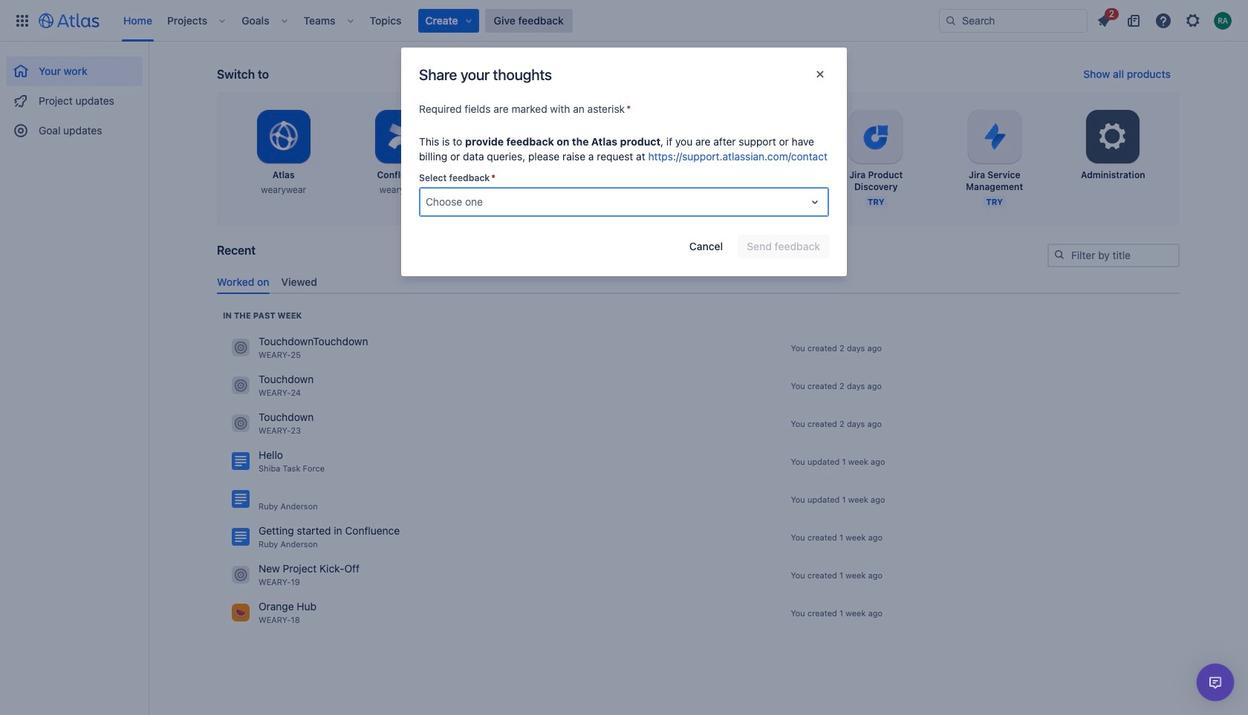 Task type: describe. For each thing, give the bounding box(es) containing it.
search image
[[946, 14, 958, 26]]

close modal image
[[812, 65, 830, 83]]

search image
[[1054, 249, 1066, 261]]

confluence image
[[232, 529, 250, 547]]

1 townsquare image from the top
[[232, 339, 250, 357]]

townsquare image
[[232, 377, 250, 395]]

top element
[[9, 0, 940, 41]]

1 confluence image from the top
[[232, 453, 250, 471]]

4 townsquare image from the top
[[232, 605, 250, 623]]



Task type: vqa. For each thing, say whether or not it's contained in the screenshot.
help image
yes



Task type: locate. For each thing, give the bounding box(es) containing it.
tab list
[[211, 270, 1187, 294]]

3 townsquare image from the top
[[232, 567, 250, 585]]

None text field
[[426, 195, 429, 210]]

1 vertical spatial confluence image
[[232, 491, 250, 509]]

0 vertical spatial confluence image
[[232, 453, 250, 471]]

help image
[[1155, 12, 1173, 29]]

group
[[6, 42, 143, 150]]

None search field
[[940, 9, 1088, 32]]

Search field
[[940, 9, 1088, 32]]

Filter by title field
[[1050, 245, 1179, 266]]

open image
[[807, 193, 824, 211]]

confluence image
[[232, 453, 250, 471], [232, 491, 250, 509]]

townsquare image
[[232, 339, 250, 357], [232, 415, 250, 433], [232, 567, 250, 585], [232, 605, 250, 623]]

banner
[[0, 0, 1249, 42]]

2 confluence image from the top
[[232, 491, 250, 509]]

heading
[[223, 310, 302, 322]]

2 townsquare image from the top
[[232, 415, 250, 433]]

settings image
[[1096, 119, 1132, 155]]



